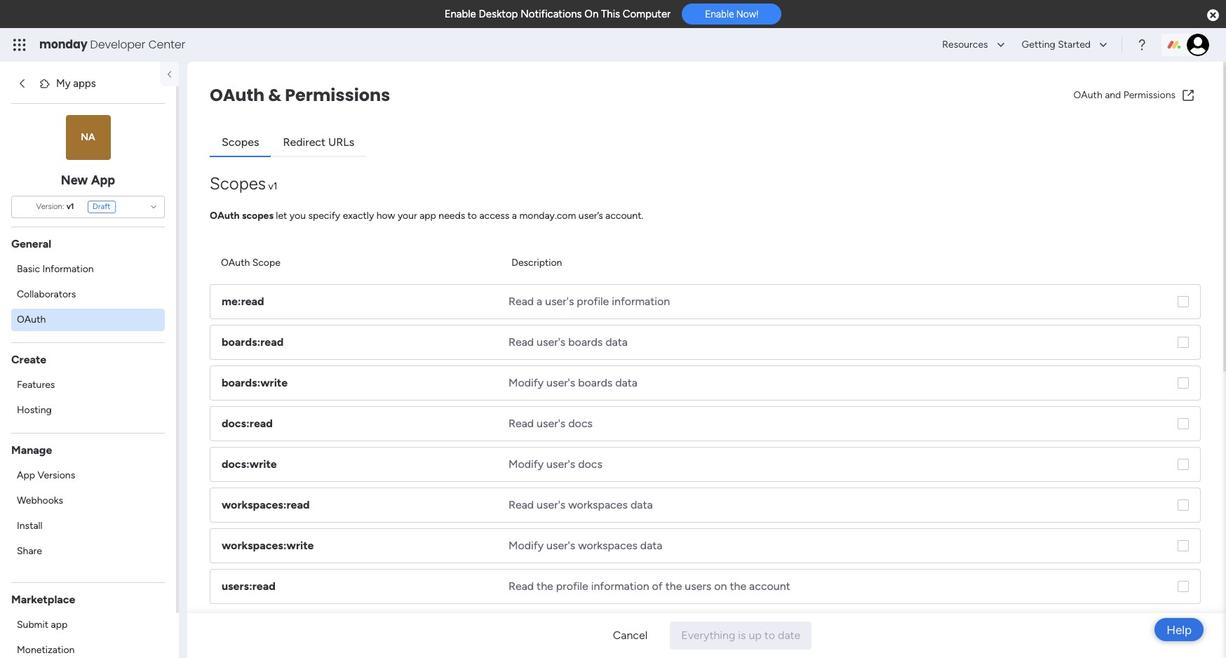 Task type: describe. For each thing, give the bounding box(es) containing it.
read a user's profile information
[[509, 295, 670, 308]]

share link
[[11, 540, 165, 562]]

oauth for oauth scopes let you specify exactly how your app needs to access a monday.com user's account.
[[210, 210, 240, 222]]

docs:read
[[222, 417, 273, 430]]

version
[[36, 202, 62, 211]]

resources button
[[934, 34, 1011, 56]]

scopes link
[[211, 130, 270, 155]]

basic information link
[[11, 258, 165, 280]]

of
[[652, 580, 663, 593]]

center
[[148, 36, 185, 53]]

oauth for oauth & permissions
[[210, 84, 265, 107]]

general
[[11, 237, 51, 250]]

read for read user's workspaces data
[[509, 498, 534, 512]]

now!
[[737, 9, 759, 20]]

basic
[[17, 263, 40, 275]]

resources
[[943, 39, 989, 51]]

redirect urls
[[283, 135, 354, 149]]

and
[[1105, 89, 1122, 101]]

install link
[[11, 515, 165, 537]]

oauth & permissions
[[210, 84, 390, 107]]

monday.com
[[520, 210, 576, 222]]

docs for read user's docs
[[569, 417, 593, 430]]

kendall parks image
[[1187, 34, 1210, 56]]

versions
[[38, 469, 75, 481]]

draft
[[93, 202, 111, 211]]

permissions for oauth and permissions
[[1124, 89, 1176, 101]]

collaborators link
[[11, 283, 165, 306]]

scopes
[[242, 210, 274, 222]]

read for read user's docs
[[509, 417, 534, 430]]

on
[[715, 580, 727, 593]]

workspaces:read
[[222, 498, 310, 512]]

user's for modify user's workspaces data
[[547, 539, 576, 552]]

submit
[[17, 619, 48, 631]]

how
[[377, 210, 395, 222]]

getting started
[[1022, 39, 1091, 51]]

docs:write
[[222, 458, 277, 471]]

specify
[[308, 210, 341, 222]]

needs
[[439, 210, 465, 222]]

getting
[[1022, 39, 1056, 51]]

information
[[42, 263, 94, 275]]

this
[[601, 8, 620, 20]]

0 vertical spatial profile
[[577, 295, 609, 308]]

features link
[[11, 374, 165, 396]]

access
[[480, 210, 510, 222]]

enable desktop notifications on this computer
[[445, 8, 671, 20]]

urls
[[328, 135, 354, 149]]

data for read user's workspaces data
[[631, 498, 653, 512]]

on
[[585, 8, 599, 20]]

3 the from the left
[[730, 580, 747, 593]]

scopes v1
[[210, 173, 278, 194]]

collaborators
[[17, 288, 76, 300]]

read for read a user's profile information
[[509, 295, 534, 308]]

webhooks
[[17, 494, 63, 506]]

na
[[81, 131, 95, 143]]

you
[[290, 210, 306, 222]]

1 horizontal spatial app
[[420, 210, 436, 222]]

read user's docs
[[509, 417, 593, 430]]

account.
[[606, 210, 644, 222]]

user's for read user's workspaces data
[[537, 498, 566, 512]]

me:read
[[222, 295, 264, 308]]

boards for read user's boards data
[[569, 335, 603, 349]]

let
[[276, 210, 287, 222]]

1 vertical spatial app
[[51, 619, 68, 631]]

1 vertical spatial profile
[[556, 580, 589, 593]]

help
[[1167, 623, 1192, 637]]

0 horizontal spatial app
[[17, 469, 35, 481]]

workspaces for modify user's workspaces data
[[578, 539, 638, 552]]

account
[[750, 580, 791, 593]]

redirect
[[283, 135, 326, 149]]

apps
[[73, 77, 96, 90]]

hosting
[[17, 404, 52, 416]]

exactly
[[343, 210, 374, 222]]

read for read the profile information of the users on the account
[[509, 580, 534, 593]]

manage
[[11, 443, 52, 457]]

install
[[17, 520, 43, 532]]

scopes for scopes
[[222, 135, 259, 149]]

read the profile information of the users on the account
[[509, 580, 791, 593]]

oauth and permissions
[[1074, 89, 1176, 101]]

webhooks link
[[11, 489, 165, 512]]

desktop
[[479, 8, 518, 20]]

1 vertical spatial information
[[591, 580, 650, 593]]

monday
[[39, 36, 87, 53]]

workspaces:write
[[222, 539, 314, 552]]

permissions for oauth & permissions
[[285, 84, 390, 107]]

1 horizontal spatial app
[[91, 172, 115, 188]]

hosting link
[[11, 399, 165, 421]]

scopes for scopes v1
[[210, 173, 266, 194]]

user's
[[579, 210, 603, 222]]



Task type: vqa. For each thing, say whether or not it's contained in the screenshot.


Task type: locate. For each thing, give the bounding box(es) containing it.
1 vertical spatial a
[[537, 295, 543, 308]]

user's up "modify user's docs"
[[537, 417, 566, 430]]

docs
[[569, 417, 593, 430], [578, 458, 603, 471]]

enable now!
[[705, 9, 759, 20]]

0 horizontal spatial a
[[512, 210, 517, 222]]

boards:read
[[222, 335, 284, 349]]

boards down read user's boards data
[[578, 376, 613, 389]]

user's down "modify user's docs"
[[537, 498, 566, 512]]

0 horizontal spatial app
[[51, 619, 68, 631]]

1 the from the left
[[537, 580, 554, 593]]

oauth for oauth and permissions
[[1074, 89, 1103, 101]]

oauth down collaborators
[[17, 313, 46, 325]]

enable inside button
[[705, 9, 734, 20]]

oauth link
[[11, 308, 165, 331]]

modify down read user's docs
[[509, 458, 544, 471]]

new
[[61, 172, 88, 188]]

tab list
[[210, 129, 1201, 157]]

scopes up "scopes"
[[210, 173, 266, 194]]

tab list containing scopes
[[210, 129, 1201, 157]]

dapulse close image
[[1208, 8, 1220, 22]]

help image
[[1135, 38, 1150, 52]]

1 horizontal spatial the
[[666, 580, 682, 593]]

v1
[[268, 180, 278, 192], [66, 202, 74, 211]]

users
[[685, 580, 712, 593]]

1 horizontal spatial a
[[537, 295, 543, 308]]

1 vertical spatial v1
[[66, 202, 74, 211]]

your
[[398, 210, 417, 222]]

profile up read user's boards data
[[577, 295, 609, 308]]

a
[[512, 210, 517, 222], [537, 295, 543, 308]]

profile down modify user's workspaces data
[[556, 580, 589, 593]]

modify up read user's docs
[[509, 376, 544, 389]]

2 read from the top
[[509, 335, 534, 349]]

app
[[91, 172, 115, 188], [17, 469, 35, 481]]

oauth and permissions button
[[1068, 84, 1201, 107]]

share
[[17, 545, 42, 557]]

0 vertical spatial modify
[[509, 376, 544, 389]]

user's for read user's boards data
[[537, 335, 566, 349]]

submit app link
[[11, 614, 165, 636]]

app down manage
[[17, 469, 35, 481]]

monday developer center
[[39, 36, 185, 53]]

app right the your
[[420, 210, 436, 222]]

docs up read user's workspaces data
[[578, 458, 603, 471]]

docs down the modify user's boards data
[[569, 417, 593, 430]]

started
[[1058, 39, 1091, 51]]

3 modify from the top
[[509, 539, 544, 552]]

0 vertical spatial information
[[612, 295, 670, 308]]

3 read from the top
[[509, 417, 534, 430]]

enable for enable now!
[[705, 9, 734, 20]]

modify down read user's workspaces data
[[509, 539, 544, 552]]

version :
[[36, 202, 64, 211]]

modify for modify user's boards data
[[509, 376, 544, 389]]

docs for modify user's docs
[[578, 458, 603, 471]]

enable for enable desktop notifications on this computer
[[445, 8, 476, 20]]

2 horizontal spatial the
[[730, 580, 747, 593]]

workspaces up modify user's workspaces data
[[569, 498, 628, 512]]

1 horizontal spatial enable
[[705, 9, 734, 20]]

2 the from the left
[[666, 580, 682, 593]]

user's down read user's boards data
[[547, 376, 576, 389]]

read for read user's boards data
[[509, 335, 534, 349]]

enable left desktop
[[445, 8, 476, 20]]

oauth left scope
[[221, 257, 250, 269]]

my apps
[[56, 77, 96, 90]]

0 vertical spatial boards
[[569, 335, 603, 349]]

a right access
[[512, 210, 517, 222]]

v1 right :
[[66, 202, 74, 211]]

computer
[[623, 8, 671, 20]]

developer
[[90, 36, 145, 53]]

1 horizontal spatial v1
[[268, 180, 278, 192]]

information
[[612, 295, 670, 308], [591, 580, 650, 593]]

0 horizontal spatial enable
[[445, 8, 476, 20]]

cancel button
[[602, 622, 659, 650]]

select product image
[[13, 38, 27, 52]]

the down modify user's workspaces data
[[537, 580, 554, 593]]

0 vertical spatial workspaces
[[569, 498, 628, 512]]

data for modify user's workspaces data
[[641, 539, 663, 552]]

boards down read a user's profile information
[[569, 335, 603, 349]]

0 vertical spatial app
[[91, 172, 115, 188]]

enable
[[445, 8, 476, 20], [705, 9, 734, 20]]

scope
[[252, 257, 281, 269]]

submit app
[[17, 619, 68, 631]]

2 vertical spatial modify
[[509, 539, 544, 552]]

boards
[[569, 335, 603, 349], [578, 376, 613, 389]]

oauth scopes let you specify exactly how your app needs to access a monday.com user's account.
[[210, 210, 644, 222]]

1 vertical spatial workspaces
[[578, 539, 638, 552]]

app versions
[[17, 469, 75, 481]]

modify user's boards data
[[509, 376, 638, 389]]

scopes
[[222, 135, 259, 149], [210, 173, 266, 194]]

to
[[468, 210, 477, 222]]

1 modify from the top
[[509, 376, 544, 389]]

the
[[537, 580, 554, 593], [666, 580, 682, 593], [730, 580, 747, 593]]

boards:write
[[222, 376, 288, 389]]

user's up read user's boards data
[[545, 295, 574, 308]]

1 vertical spatial docs
[[578, 458, 603, 471]]

0 vertical spatial docs
[[569, 417, 593, 430]]

0 vertical spatial v1
[[268, 180, 278, 192]]

v1 up let
[[268, 180, 278, 192]]

permissions inside button
[[1124, 89, 1176, 101]]

permissions up urls
[[285, 84, 390, 107]]

workspaces for read user's workspaces data
[[569, 498, 628, 512]]

modify user's workspaces data
[[509, 539, 663, 552]]

oauth left &
[[210, 84, 265, 107]]

workspaces down read user's workspaces data
[[578, 539, 638, 552]]

features
[[17, 379, 55, 391]]

user's for read user's docs
[[537, 417, 566, 430]]

getting started button
[[1014, 34, 1114, 56]]

2 modify from the top
[[509, 458, 544, 471]]

4 read from the top
[[509, 498, 534, 512]]

enable left the now!
[[705, 9, 734, 20]]

read user's boards data
[[509, 335, 628, 349]]

oauth for oauth
[[17, 313, 46, 325]]

user's for modify user's docs
[[547, 458, 576, 471]]

the right of
[[666, 580, 682, 593]]

a down description
[[537, 295, 543, 308]]

data
[[606, 335, 628, 349], [616, 376, 638, 389], [631, 498, 653, 512], [641, 539, 663, 552]]

user's for modify user's boards data
[[547, 376, 576, 389]]

oauth for oauth scope
[[221, 257, 250, 269]]

0 horizontal spatial the
[[537, 580, 554, 593]]

oauth scope
[[221, 257, 281, 269]]

oauth
[[210, 84, 265, 107], [1074, 89, 1103, 101], [210, 210, 240, 222], [221, 257, 250, 269], [17, 313, 46, 325]]

app
[[420, 210, 436, 222], [51, 619, 68, 631]]

monetization link
[[11, 639, 165, 658]]

the right on
[[730, 580, 747, 593]]

app versions link
[[11, 464, 165, 487]]

redirect urls link
[[272, 130, 366, 155]]

notifications
[[521, 8, 582, 20]]

modify user's docs
[[509, 458, 603, 471]]

create
[[11, 353, 46, 366]]

0 vertical spatial scopes
[[222, 135, 259, 149]]

user's down read user's docs
[[547, 458, 576, 471]]

1 vertical spatial app
[[17, 469, 35, 481]]

1 read from the top
[[509, 295, 534, 308]]

permissions right and
[[1124, 89, 1176, 101]]

1 vertical spatial scopes
[[210, 173, 266, 194]]

user's down read user's workspaces data
[[547, 539, 576, 552]]

0 vertical spatial app
[[420, 210, 436, 222]]

enable now! button
[[682, 4, 782, 25]]

1 vertical spatial modify
[[509, 458, 544, 471]]

0 horizontal spatial v1
[[66, 202, 74, 211]]

&
[[268, 84, 282, 107]]

help button
[[1155, 618, 1204, 641]]

v1 inside scopes v1
[[268, 180, 278, 192]]

1 vertical spatial boards
[[578, 376, 613, 389]]

5 read from the top
[[509, 580, 534, 593]]

my
[[56, 77, 71, 90]]

app up 'draft'
[[91, 172, 115, 188]]

cancel
[[613, 629, 648, 642]]

0 vertical spatial a
[[512, 210, 517, 222]]

workspaces
[[569, 498, 628, 512], [578, 539, 638, 552]]

app right submit
[[51, 619, 68, 631]]

modify for modify user's docs
[[509, 458, 544, 471]]

data for read user's boards data
[[606, 335, 628, 349]]

modify for modify user's workspaces data
[[509, 539, 544, 552]]

scopes up scopes v1
[[222, 135, 259, 149]]

0 horizontal spatial permissions
[[285, 84, 390, 107]]

marketplace
[[11, 593, 75, 606]]

1 horizontal spatial permissions
[[1124, 89, 1176, 101]]

data for modify user's boards data
[[616, 376, 638, 389]]

user's
[[545, 295, 574, 308], [537, 335, 566, 349], [547, 376, 576, 389], [537, 417, 566, 430], [547, 458, 576, 471], [537, 498, 566, 512], [547, 539, 576, 552]]

read user's workspaces data
[[509, 498, 653, 512]]

new app
[[61, 172, 115, 188]]

oauth left "scopes"
[[210, 210, 240, 222]]

monetization
[[17, 644, 75, 656]]

oauth left and
[[1074, 89, 1103, 101]]

modify
[[509, 376, 544, 389], [509, 458, 544, 471], [509, 539, 544, 552]]

:
[[62, 202, 64, 211]]

oauth inside button
[[1074, 89, 1103, 101]]

description
[[512, 257, 562, 269]]

user's up the modify user's boards data
[[537, 335, 566, 349]]

boards for modify user's boards data
[[578, 376, 613, 389]]

basic information
[[17, 263, 94, 275]]



